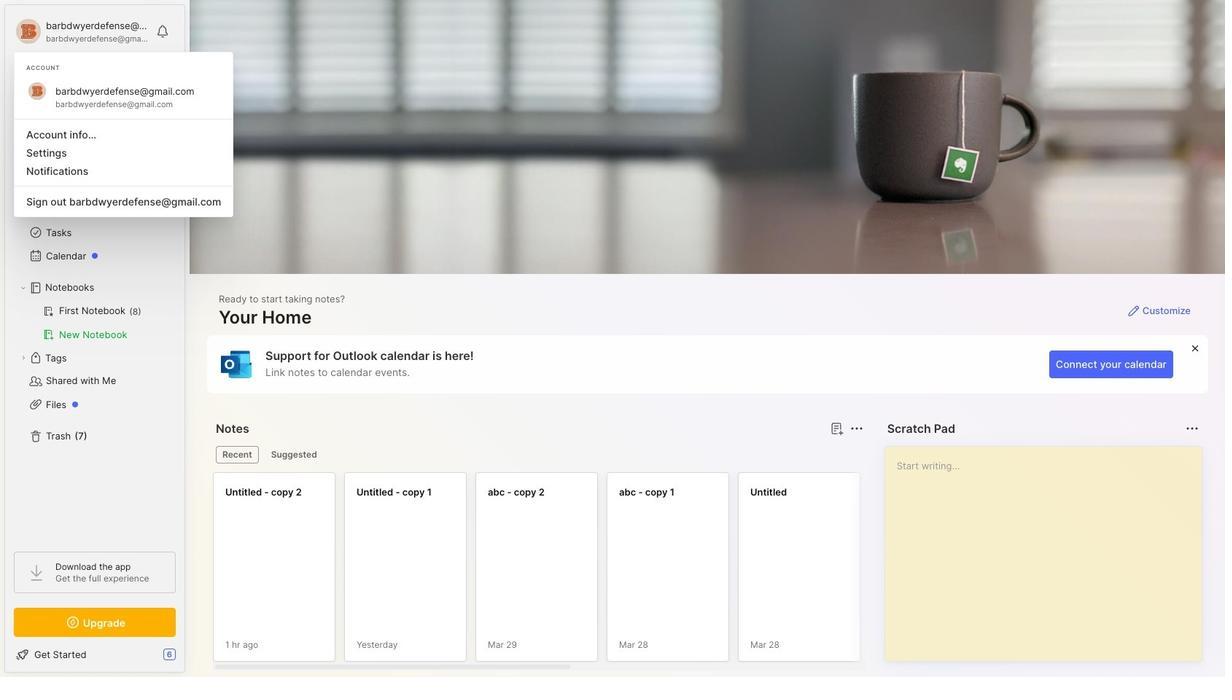 Task type: locate. For each thing, give the bounding box(es) containing it.
Start writing… text field
[[897, 447, 1201, 650]]

1 horizontal spatial tab
[[265, 446, 324, 464]]

tree inside main element
[[5, 142, 185, 539]]

tab list
[[216, 446, 861, 464]]

tab
[[216, 446, 259, 464], [265, 446, 324, 464]]

row group
[[213, 473, 1225, 671]]

tree
[[5, 142, 185, 539]]

dropdown list menu
[[15, 113, 233, 211]]

0 horizontal spatial tab
[[216, 446, 259, 464]]

1 tab from the left
[[216, 446, 259, 464]]

More actions field
[[847, 419, 867, 439]]

group inside 'tree'
[[14, 300, 175, 346]]

group
[[14, 300, 175, 346]]

None search field
[[40, 72, 163, 90]]

click to collapse image
[[184, 651, 195, 668]]

2 tab from the left
[[265, 446, 324, 464]]

main element
[[0, 0, 190, 678]]

more actions image
[[848, 420, 866, 438]]



Task type: describe. For each thing, give the bounding box(es) containing it.
expand tags image
[[19, 354, 28, 363]]

Account field
[[14, 17, 149, 46]]

Help and Learning task checklist field
[[5, 643, 185, 667]]

expand notebooks image
[[19, 284, 28, 292]]

Search text field
[[40, 74, 163, 88]]

none search field inside main element
[[40, 72, 163, 90]]



Task type: vqa. For each thing, say whether or not it's contained in the screenshot.
tree inside Main element
yes



